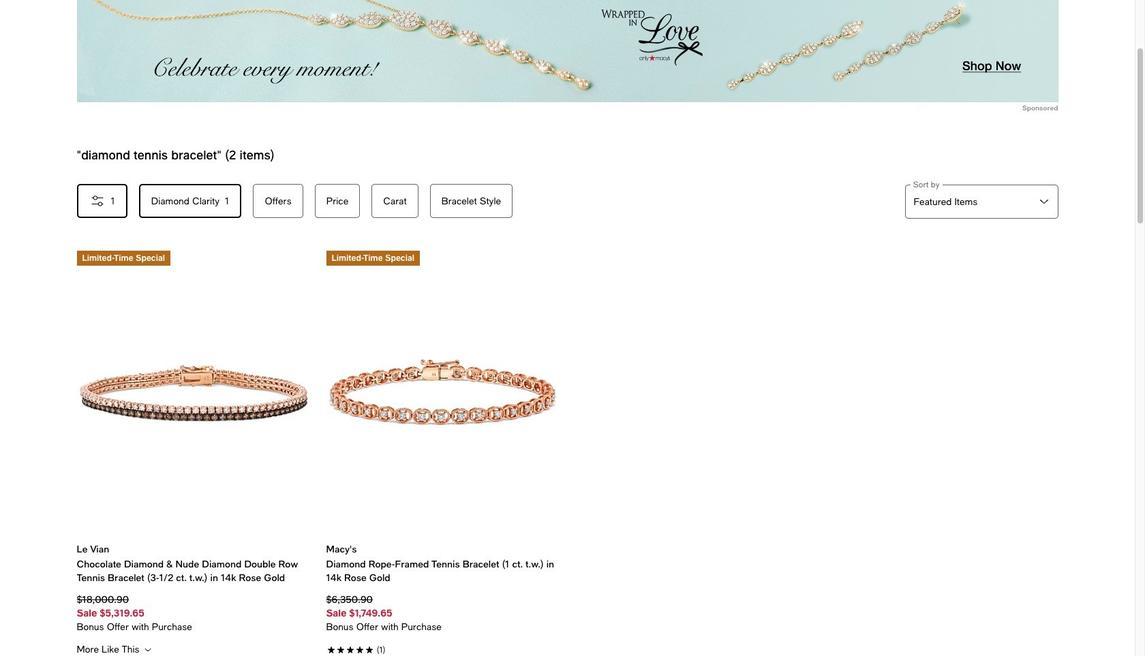 Task type: vqa. For each thing, say whether or not it's contained in the screenshot.
second Bonus Offer with Purchase. $24.99 Diamond Earrings or Necklace with purchase. image from the right
yes



Task type: describe. For each thing, give the bounding box(es) containing it.
bonus offer with purchase. $24.99 diamond earrings or necklace with purchase. image for chocolate diamond & nude diamond double row tennis bracelet (3-1/2 ct. t.w.) in 14k rose gold group
[[77, 620, 310, 634]]

advertisement element
[[77, 0, 1058, 102]]

bonus offer with purchase. $24.99 diamond earrings or necklace with purchase. image for "diamond rope-framed tennis bracelet (1 ct. t.w.) in 14k rose gold" group
[[326, 620, 559, 634]]

5 out of 5 rating with 1 reviews image
[[326, 642, 559, 656]]



Task type: locate. For each thing, give the bounding box(es) containing it.
status
[[77, 147, 274, 162]]

2 bonus offer with purchase. $24.99 diamond earrings or necklace with purchase. image from the left
[[326, 620, 559, 634]]

diamond rope-framed tennis bracelet (1 ct. t.w.) in 14k rose gold group
[[326, 251, 559, 656]]

bonus offer with purchase. $24.99 diamond earrings or necklace with purchase. image
[[77, 620, 310, 634], [326, 620, 559, 634]]

chocolate diamond & nude diamond double row tennis bracelet (3-1/2 ct. t.w.) in 14k rose gold group
[[77, 251, 310, 656]]

1 horizontal spatial bonus offer with purchase. $24.99 diamond earrings or necklace with purchase. image
[[326, 620, 559, 634]]

1 bonus offer with purchase. $24.99 diamond earrings or necklace with purchase. image from the left
[[77, 620, 310, 634]]

0 horizontal spatial bonus offer with purchase. $24.99 diamond earrings or necklace with purchase. image
[[77, 620, 310, 634]]



